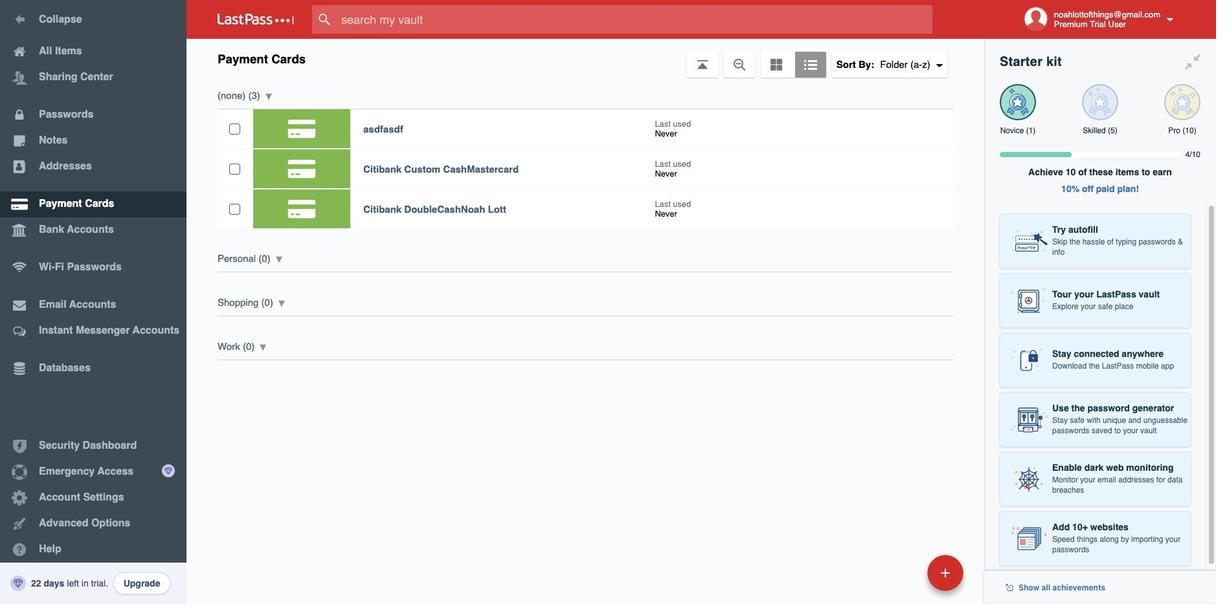 Task type: locate. For each thing, give the bounding box(es) containing it.
main navigation navigation
[[0, 0, 187, 605]]

Search search field
[[312, 5, 958, 34]]

new item element
[[839, 555, 968, 592]]



Task type: describe. For each thing, give the bounding box(es) containing it.
search my vault text field
[[312, 5, 958, 34]]

new item navigation
[[839, 552, 972, 605]]

lastpass image
[[218, 14, 294, 25]]

vault options navigation
[[187, 39, 985, 78]]



